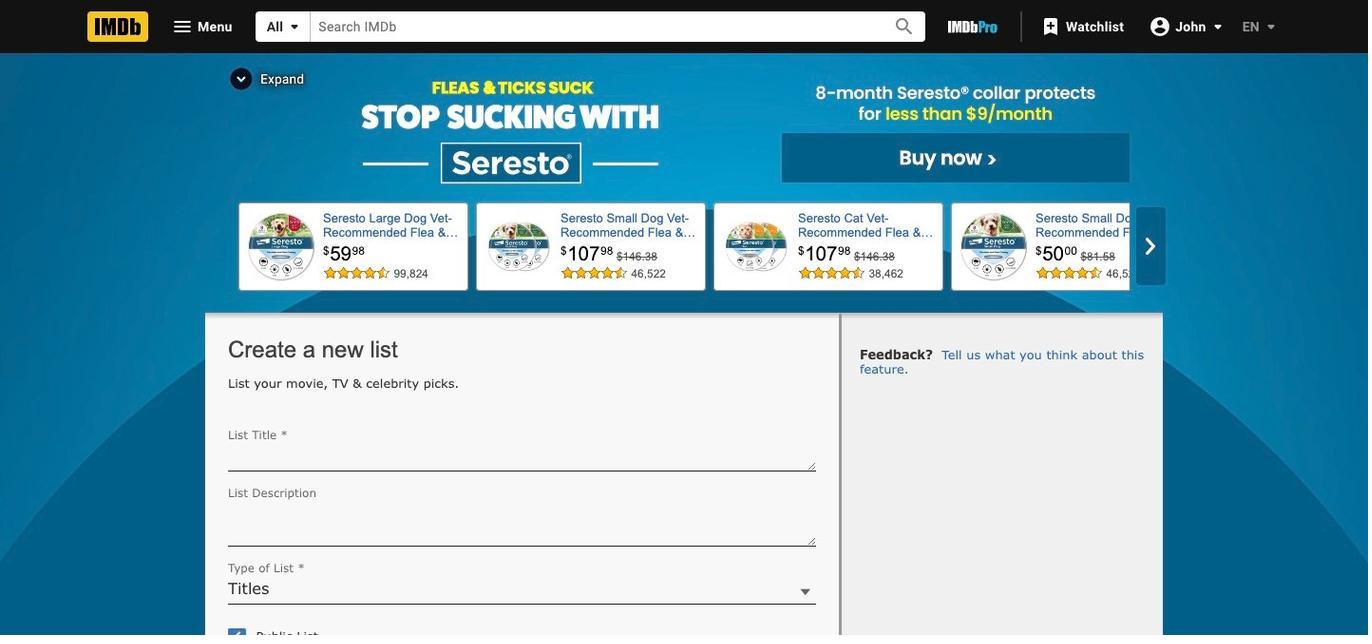 Task type: locate. For each thing, give the bounding box(es) containing it.
None field
[[311, 12, 873, 41]]

menu image
[[171, 15, 194, 38]]

Search IMDb text field
[[311, 12, 873, 41]]

account circle image
[[1149, 15, 1172, 38]]

None checkbox
[[228, 628, 241, 635]]

None text field
[[228, 447, 817, 471], [228, 505, 817, 547], [228, 447, 817, 471], [228, 505, 817, 547]]

None search field
[[255, 11, 926, 42]]

arrow drop down image
[[1207, 15, 1230, 38], [1261, 15, 1283, 38]]

1 horizontal spatial arrow drop down image
[[1261, 15, 1283, 38]]



Task type: vqa. For each thing, say whether or not it's contained in the screenshot.
Submit Search image
yes



Task type: describe. For each thing, give the bounding box(es) containing it.
home image
[[87, 11, 148, 42]]

watchlist image
[[1040, 15, 1063, 38]]

arrow drop down image
[[284, 15, 306, 38]]

submit search image
[[894, 16, 917, 38]]

0 horizontal spatial arrow drop down image
[[1207, 15, 1230, 38]]



